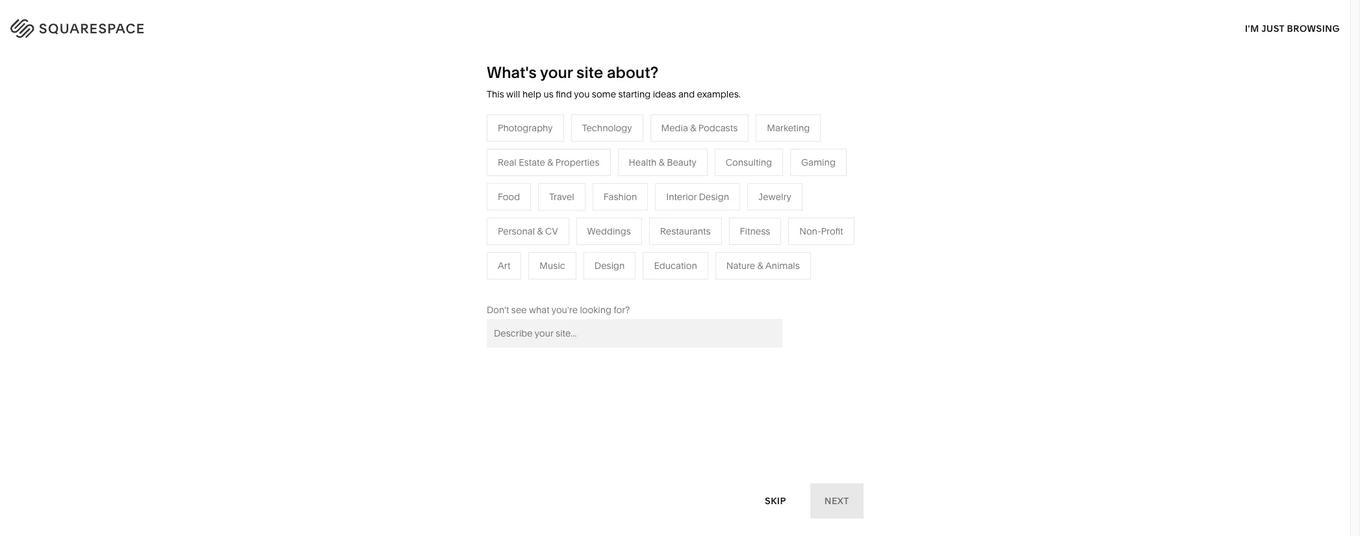 Task type: describe. For each thing, give the bounding box(es) containing it.
travel inside radio
[[550, 191, 575, 203]]

0 horizontal spatial media & podcasts
[[526, 220, 603, 231]]

examples.
[[697, 88, 741, 100]]

in
[[1325, 20, 1335, 32]]

and
[[679, 88, 695, 100]]

restaurants inside radio
[[660, 225, 711, 237]]

Music radio
[[529, 252, 577, 279]]

media inside radio
[[662, 122, 688, 134]]

events link
[[526, 239, 568, 251]]

find
[[556, 88, 572, 100]]

1 horizontal spatial estate
[[547, 278, 574, 290]]

Real Estate & Properties radio
[[487, 149, 611, 176]]

1 vertical spatial real
[[526, 278, 545, 290]]

media & podcasts inside radio
[[662, 122, 738, 134]]

community & non-profits link
[[389, 239, 511, 251]]

health & beauty
[[629, 157, 697, 168]]

will
[[507, 88, 520, 100]]

nature inside option
[[727, 260, 756, 272]]

Fashion radio
[[593, 183, 648, 211]]

& inside "radio"
[[659, 157, 665, 168]]

0 horizontal spatial non-
[[449, 239, 471, 251]]

health
[[629, 157, 657, 168]]

Art radio
[[487, 252, 522, 279]]

events
[[526, 239, 555, 251]]

Gaming radio
[[791, 149, 847, 176]]

community & non-profits
[[389, 239, 498, 251]]

1 vertical spatial properties
[[584, 278, 628, 290]]

starting
[[619, 88, 651, 100]]

0 horizontal spatial animals
[[703, 200, 737, 212]]

profit
[[822, 225, 844, 237]]

Jewelry radio
[[748, 183, 803, 211]]

your
[[540, 63, 573, 82]]

Technology radio
[[571, 114, 643, 142]]

just
[[1262, 22, 1285, 34]]

real estate & properties link
[[526, 278, 641, 290]]

travel link
[[526, 181, 565, 192]]

Health & Beauty radio
[[618, 149, 708, 176]]

travel down real estate & properties radio
[[526, 181, 552, 192]]

gaming
[[802, 157, 836, 168]]

nature & animals inside option
[[727, 260, 800, 272]]

non-profit
[[800, 225, 844, 237]]

Fitness radio
[[729, 218, 782, 245]]

home
[[664, 181, 690, 192]]

0 horizontal spatial fitness
[[664, 220, 694, 231]]

jewelry
[[759, 191, 792, 203]]

interior design
[[667, 191, 730, 203]]

weddings link
[[526, 259, 583, 270]]

what
[[529, 304, 550, 316]]

you
[[574, 88, 590, 100]]

technology
[[582, 122, 632, 134]]

0 horizontal spatial weddings
[[526, 259, 570, 270]]

design inside option
[[699, 191, 730, 203]]

fashion
[[604, 191, 637, 203]]

home & decor
[[664, 181, 727, 192]]

degraw image
[[501, 445, 850, 536]]

what's your site about? this will help us find you some starting ideas and examples.
[[487, 63, 741, 100]]

site
[[577, 63, 604, 82]]

estate inside radio
[[519, 157, 545, 168]]

next button
[[811, 484, 864, 519]]

skip
[[765, 495, 787, 507]]

music
[[540, 260, 566, 272]]

home & decor link
[[664, 181, 740, 192]]

podcasts inside radio
[[699, 122, 738, 134]]

log             in link
[[1302, 20, 1335, 32]]

0 horizontal spatial restaurants
[[526, 200, 577, 212]]

photography
[[498, 122, 553, 134]]

1 vertical spatial podcasts
[[564, 220, 603, 231]]

0 vertical spatial nature & animals
[[664, 200, 737, 212]]

design inside radio
[[595, 260, 625, 272]]

food
[[498, 191, 520, 203]]

0 vertical spatial nature
[[664, 200, 693, 212]]

Food radio
[[487, 183, 531, 211]]

browsing
[[1288, 22, 1341, 34]]

Restaurants radio
[[649, 218, 722, 245]]

next
[[825, 495, 850, 507]]

what's
[[487, 63, 537, 82]]



Task type: locate. For each thing, give the bounding box(es) containing it.
estate
[[519, 157, 545, 168], [547, 278, 574, 290]]

restaurants down the nature & animals link at the top
[[660, 225, 711, 237]]

1 horizontal spatial design
[[699, 191, 730, 203]]

real up food radio in the top of the page
[[498, 157, 517, 168]]

0 vertical spatial non-
[[800, 225, 822, 237]]

fitness link
[[664, 220, 707, 231]]

0 horizontal spatial podcasts
[[564, 220, 603, 231]]

profits
[[471, 239, 498, 251]]

Travel radio
[[538, 183, 586, 211]]

0 vertical spatial media & podcasts
[[662, 122, 738, 134]]

ideas
[[653, 88, 676, 100]]

1 horizontal spatial media
[[662, 122, 688, 134]]

log
[[1302, 20, 1322, 32]]

see
[[512, 304, 527, 316]]

nature & animals link
[[664, 200, 750, 212]]

& inside radio
[[691, 122, 697, 134]]

fitness up nature & animals option
[[740, 225, 771, 237]]

about?
[[607, 63, 659, 82]]

weddings down "events" link
[[526, 259, 570, 270]]

real estate & properties inside radio
[[498, 157, 600, 168]]

animals down fitness radio
[[766, 260, 800, 272]]

properties up travel radio
[[556, 157, 600, 168]]

Photography radio
[[487, 114, 564, 142]]

&
[[691, 122, 697, 134], [548, 157, 554, 168], [659, 157, 665, 168], [692, 181, 698, 192], [695, 200, 701, 212], [556, 220, 561, 231], [537, 225, 543, 237], [441, 239, 447, 251], [758, 260, 764, 272], [576, 278, 582, 290]]

animals
[[703, 200, 737, 212], [766, 260, 800, 272]]

nature & animals down home & decor link
[[664, 200, 737, 212]]

weddings
[[588, 225, 631, 237], [526, 259, 570, 270]]

properties inside radio
[[556, 157, 600, 168]]

estate up travel link
[[519, 157, 545, 168]]

1 vertical spatial media
[[526, 220, 553, 231]]

restaurants down travel link
[[526, 200, 577, 212]]

Marketing radio
[[756, 114, 821, 142]]

restaurants
[[526, 200, 577, 212], [660, 225, 711, 237]]

0 vertical spatial properties
[[556, 157, 600, 168]]

Consulting radio
[[715, 149, 784, 176]]

you're
[[552, 304, 578, 316]]

don't
[[487, 304, 509, 316]]

media & podcasts link
[[526, 220, 616, 231]]

0 vertical spatial real
[[498, 157, 517, 168]]

squarespace logo link
[[26, 16, 288, 36]]

podcasts down restaurants link
[[564, 220, 603, 231]]

real inside radio
[[498, 157, 517, 168]]

real estate & properties up travel link
[[498, 157, 600, 168]]

Interior Design radio
[[656, 183, 741, 211]]

art
[[498, 260, 511, 272]]

0 horizontal spatial media
[[526, 220, 553, 231]]

nature
[[664, 200, 693, 212], [727, 260, 756, 272]]

help
[[523, 88, 542, 100]]

& inside option
[[758, 260, 764, 272]]

nature & animals
[[664, 200, 737, 212], [727, 260, 800, 272]]

1 horizontal spatial non-
[[800, 225, 822, 237]]

looking
[[580, 304, 612, 316]]

non- inside non-profit option
[[800, 225, 822, 237]]

restaurants link
[[526, 200, 590, 212]]

i'm just browsing
[[1246, 22, 1341, 34]]

non- right community
[[449, 239, 471, 251]]

0 horizontal spatial estate
[[519, 157, 545, 168]]

0 vertical spatial media
[[662, 122, 688, 134]]

don't see what you're looking for?
[[487, 304, 630, 316]]

education
[[654, 260, 698, 272]]

Media & Podcasts radio
[[651, 114, 749, 142]]

media up the beauty
[[662, 122, 688, 134]]

fitness
[[664, 220, 694, 231], [740, 225, 771, 237]]

degraw element
[[501, 445, 850, 536]]

1 vertical spatial animals
[[766, 260, 800, 272]]

media & podcasts
[[662, 122, 738, 134], [526, 220, 603, 231]]

consulting
[[726, 157, 772, 168]]

skip button
[[751, 483, 801, 519]]

media up events
[[526, 220, 553, 231]]

decor
[[700, 181, 727, 192]]

1 vertical spatial nature & animals
[[727, 260, 800, 272]]

community
[[389, 239, 439, 251]]

nature down home
[[664, 200, 693, 212]]

marketing
[[767, 122, 810, 134]]

media & podcasts down restaurants link
[[526, 220, 603, 231]]

personal
[[498, 225, 535, 237]]

cv
[[546, 225, 558, 237]]

0 vertical spatial podcasts
[[699, 122, 738, 134]]

media & podcasts down the and
[[662, 122, 738, 134]]

travel
[[526, 181, 552, 192], [550, 191, 575, 203]]

beauty
[[667, 157, 697, 168]]

non- down jewelry radio
[[800, 225, 822, 237]]

Don't see what you're looking for? field
[[487, 319, 783, 348]]

animals down decor at the top
[[703, 200, 737, 212]]

1 horizontal spatial nature
[[727, 260, 756, 272]]

squarespace logo image
[[26, 16, 170, 36]]

properties up looking
[[584, 278, 628, 290]]

1 vertical spatial estate
[[547, 278, 574, 290]]

weddings up design radio
[[588, 225, 631, 237]]

animals inside nature & animals option
[[766, 260, 800, 272]]

i'm
[[1246, 22, 1260, 34]]

weddings inside radio
[[588, 225, 631, 237]]

1 vertical spatial real estate & properties
[[526, 278, 628, 290]]

Education radio
[[643, 252, 709, 279]]

1 horizontal spatial podcasts
[[699, 122, 738, 134]]

travel up media & podcasts link
[[550, 191, 575, 203]]

estate down music
[[547, 278, 574, 290]]

1 vertical spatial nature
[[727, 260, 756, 272]]

some
[[592, 88, 616, 100]]

media
[[662, 122, 688, 134], [526, 220, 553, 231]]

nature & animals down fitness radio
[[727, 260, 800, 272]]

nature down fitness radio
[[727, 260, 756, 272]]

podcasts
[[699, 122, 738, 134], [564, 220, 603, 231]]

Non-Profit radio
[[789, 218, 855, 245]]

design
[[699, 191, 730, 203], [595, 260, 625, 272]]

real
[[498, 157, 517, 168], [526, 278, 545, 290]]

0 vertical spatial design
[[699, 191, 730, 203]]

1 vertical spatial media & podcasts
[[526, 220, 603, 231]]

Nature & Animals radio
[[716, 252, 811, 279]]

real estate & properties
[[498, 157, 600, 168], [526, 278, 628, 290]]

1 vertical spatial weddings
[[526, 259, 570, 270]]

1 horizontal spatial real
[[526, 278, 545, 290]]

personal & cv
[[498, 225, 558, 237]]

1 vertical spatial non-
[[449, 239, 471, 251]]

interior
[[667, 191, 697, 203]]

0 horizontal spatial nature
[[664, 200, 693, 212]]

0 vertical spatial weddings
[[588, 225, 631, 237]]

this
[[487, 88, 504, 100]]

0 horizontal spatial real
[[498, 157, 517, 168]]

1 horizontal spatial animals
[[766, 260, 800, 272]]

1 horizontal spatial weddings
[[588, 225, 631, 237]]

0 vertical spatial restaurants
[[526, 200, 577, 212]]

non-
[[800, 225, 822, 237], [449, 239, 471, 251]]

i'm just browsing link
[[1246, 10, 1341, 46]]

Weddings radio
[[576, 218, 642, 245]]

Design radio
[[584, 252, 636, 279]]

1 vertical spatial design
[[595, 260, 625, 272]]

0 vertical spatial estate
[[519, 157, 545, 168]]

0 vertical spatial real estate & properties
[[498, 157, 600, 168]]

0 vertical spatial animals
[[703, 200, 737, 212]]

1 horizontal spatial fitness
[[740, 225, 771, 237]]

real estate & properties up you're
[[526, 278, 628, 290]]

Personal & CV radio
[[487, 218, 569, 245]]

for?
[[614, 304, 630, 316]]

fitness down interior
[[664, 220, 694, 231]]

real down music
[[526, 278, 545, 290]]

0 horizontal spatial design
[[595, 260, 625, 272]]

1 horizontal spatial media & podcasts
[[662, 122, 738, 134]]

podcasts down examples.
[[699, 122, 738, 134]]

1 horizontal spatial restaurants
[[660, 225, 711, 237]]

us
[[544, 88, 554, 100]]

1 vertical spatial restaurants
[[660, 225, 711, 237]]

properties
[[556, 157, 600, 168], [584, 278, 628, 290]]

fitness inside radio
[[740, 225, 771, 237]]

log             in
[[1302, 20, 1335, 32]]



Task type: vqa. For each thing, say whether or not it's contained in the screenshot.
GET STARTED link
no



